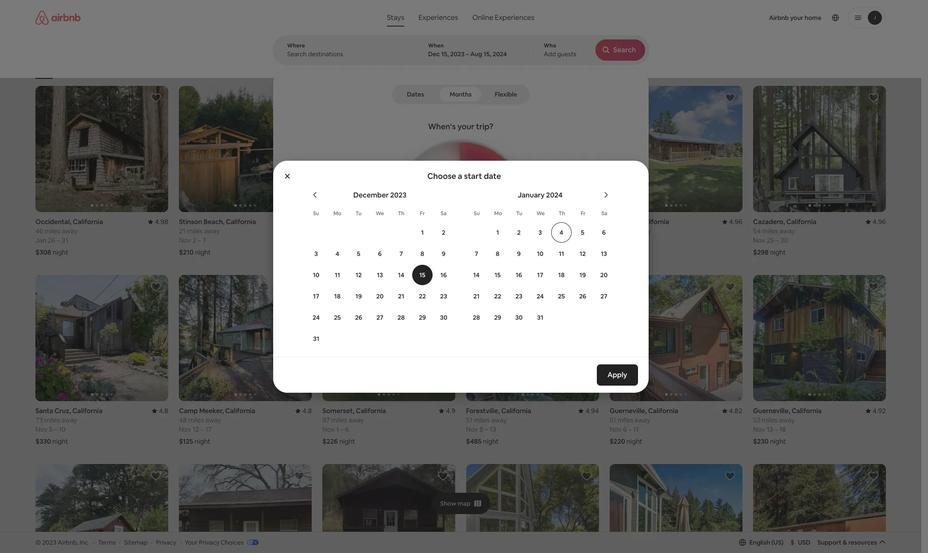 Task type: vqa. For each thing, say whether or not it's contained in the screenshot.


Task type: describe. For each thing, give the bounding box(es) containing it.
22 for first 22 button
[[419, 292, 426, 300]]

4.82 out of 5 average rating image
[[723, 407, 743, 415]]

2 horizontal spatial 7
[[475, 250, 479, 258]]

california inside forestville, california 51 miles away nov 8 – 13 $485 night
[[502, 407, 532, 415]]

30 inside cazadero, california 54 miles away nov 25 – 30 $298 night
[[781, 236, 789, 245]]

nov inside 'guerneville, california 51 miles away nov 6 – 11 $220 night'
[[610, 426, 622, 434]]

0 horizontal spatial 31 button
[[306, 329, 327, 349]]

stays
[[387, 13, 405, 22]]

23 for first the 23 button from left
[[441, 292, 448, 300]]

$308
[[35, 248, 51, 257]]

21 inside stinson beach, california 21 miles away nov 2 – 7 $210 night
[[179, 227, 186, 235]]

2023 for december
[[391, 190, 407, 200]]

forestville,
[[466, 407, 500, 415]]

1 vertical spatial 26
[[580, 292, 587, 300]]

1 horizontal spatial 20 button
[[594, 265, 615, 285]]

1 9 button from the left
[[433, 244, 455, 264]]

miles for somerset, california 97 miles away nov 1 – 6 $226 night
[[332, 416, 347, 425]]

– for guerneville, california 53 miles away nov 13 – 18 $230 night
[[775, 426, 779, 434]]

miles for guerneville, california 51 miles away nov 6 – 11 $220 night
[[618, 416, 634, 425]]

0 vertical spatial 27 button
[[594, 286, 615, 306]]

9 for second 9 button from the left
[[518, 250, 521, 258]]

away for cobb, california 62 miles away
[[493, 227, 509, 235]]

19 for 19 'button' to the left
[[356, 292, 362, 300]]

somerset,
[[323, 407, 355, 415]]

stinson beach, california 21 miles away nov 2 – 7 $210 night
[[179, 218, 256, 257]]

california inside 'guerneville, california 51 miles away nov 6 – 11 $220 night'
[[649, 407, 679, 415]]

73
[[35, 416, 43, 425]]

2 for december 2023
[[442, 228, 446, 236]]

miles for occidental, california 46 miles away jan 26 – 31 $308 night
[[45, 227, 60, 235]]

months
[[450, 90, 472, 98]]

nov inside somerset, california 97 miles away nov 1 – 6 $226 night
[[323, 426, 335, 434]]

your
[[185, 539, 198, 547]]

acampo, california 55 miles away
[[610, 218, 670, 235]]

0 horizontal spatial 12 button
[[348, 265, 370, 285]]

flexible
[[495, 90, 517, 98]]

choices
[[221, 539, 244, 547]]

$298
[[754, 248, 769, 257]]

homes
[[472, 66, 489, 73]]

add to wishlist: acampo, california image
[[725, 93, 736, 103]]

2 7 button from the left
[[466, 244, 488, 264]]

tiny
[[460, 66, 471, 73]]

– inside stinson beach, california 21 miles away nov 2 – 7 $210 night
[[198, 236, 201, 245]]

terms
[[98, 539, 116, 547]]

nov inside the guerneville, california 53 miles away nov 13 – 18 $230 night
[[754, 426, 766, 434]]

2 · from the left
[[119, 539, 121, 547]]

edit
[[492, 285, 506, 294]]

profile element
[[550, 0, 887, 35]]

11 inside 'guerneville, california 51 miles away nov 6 – 11 $220 night'
[[634, 426, 639, 434]]

– for somerset, california 97 miles away nov 1 – 6 $226 night
[[341, 426, 344, 434]]

0 vertical spatial 26 button
[[573, 286, 594, 306]]

miles for acampo, california 55 miles away
[[619, 227, 635, 235]]

1 28 button from the left
[[391, 307, 412, 328]]

1 horizontal spatial 7
[[400, 250, 403, 258]]

trending
[[639, 66, 661, 73]]

18 for left 18 button
[[335, 292, 341, 300]]

stinson
[[179, 218, 202, 226]]

1 horizontal spatial 31 button
[[530, 307, 551, 328]]

2 horizontal spatial 21
[[474, 292, 480, 300]]

20 for the rightmost 20 button
[[601, 271, 608, 279]]

sitemap
[[124, 539, 148, 547]]

1 vertical spatial 5 button
[[348, 244, 370, 264]]

nov inside stinson beach, california 21 miles away nov 2 – 7 $210 night
[[179, 236, 191, 245]]

2 horizontal spatial 15
[[495, 271, 501, 279]]

1 horizontal spatial 3 button
[[530, 222, 551, 243]]

1 fr from the left
[[420, 210, 425, 217]]

guerneville, california 51 miles away nov 6 – 11 $220 night
[[610, 407, 679, 446]]

14 for 2nd 14 "button" from the left
[[474, 271, 480, 279]]

13 inside forestville, california 51 miles away nov 8 – 13 $485 night
[[490, 426, 497, 434]]

1 horizontal spatial 12 button
[[573, 244, 594, 264]]

add to wishlist: cazadero, california image
[[869, 93, 880, 103]]

santa cruz, california 73 miles away nov 5 – 10 $330 night
[[35, 407, 103, 446]]

9 for first 9 button from left
[[442, 250, 446, 258]]

your
[[458, 121, 475, 132]]

off-
[[542, 65, 552, 73]]

night right $265
[[340, 248, 355, 257]]

add to wishlist: los gatos, california image
[[725, 471, 736, 482]]

usd
[[799, 539, 811, 547]]

night inside santa cruz, california 73 miles away nov 5 – 10 $330 night
[[52, 438, 68, 446]]

0 horizontal spatial 3
[[315, 250, 318, 258]]

1 · from the left
[[93, 539, 95, 547]]

show map
[[441, 500, 471, 508]]

1 vertical spatial 20 button
[[370, 286, 391, 306]]

add to wishlist: tomales, california image
[[151, 471, 161, 482]]

none search field containing 8
[[273, 0, 650, 312]]

guerneville, for 53
[[754, 407, 791, 415]]

4.96 out of 5 average rating image
[[723, 218, 743, 226]]

2 privacy from the left
[[199, 539, 220, 547]]

inc.
[[80, 539, 90, 547]]

2 14 button from the left
[[466, 265, 488, 285]]

51 for guerneville, california
[[610, 416, 617, 425]]

0 horizontal spatial 25 button
[[327, 307, 348, 328]]

night inside occidental, california 46 miles away jan 26 – 31 $308 night
[[53, 248, 68, 257]]

december 2023
[[354, 190, 407, 200]]

0 vertical spatial 10 button
[[530, 244, 551, 264]]

4.96 for cazadero, california 54 miles away nov 25 – 30 $298 night
[[873, 218, 887, 226]]

away inside camp meeker, california 48 miles away nov 12 – 17 $125 night
[[206, 416, 221, 425]]

$160 night
[[466, 248, 499, 257]]

california inside camp meeker, california 48 miles away nov 12 – 17 $125 night
[[225, 407, 256, 415]]

0 horizontal spatial 6 button
[[370, 244, 391, 264]]

1 horizontal spatial 5 button
[[573, 222, 594, 243]]

1 vertical spatial 24 button
[[306, 307, 327, 328]]

(us)
[[772, 539, 784, 547]]

0 vertical spatial 5
[[582, 228, 585, 236]]

miles inside stinson beach, california 21 miles away nov 2 – 7 $210 night
[[187, 227, 203, 235]]

$160
[[466, 248, 481, 257]]

terms link
[[98, 539, 116, 547]]

48
[[179, 416, 187, 425]]

cazadero, california 54 miles away nov 25 – 30 $298 night
[[754, 218, 817, 257]]

away for guerneville, california 53 miles away nov 13 – 18 $230 night
[[780, 416, 796, 425]]

18 for right 18 button
[[559, 271, 565, 279]]

months button
[[440, 86, 483, 102]]

english (us)
[[750, 539, 784, 547]]

0 vertical spatial 3
[[539, 228, 542, 236]]

0 horizontal spatial 18 button
[[327, 286, 348, 306]]

a
[[458, 171, 463, 181]]

– for forestville, california 51 miles away nov 8 – 13 $485 night
[[485, 426, 489, 434]]

17 for the bottommost '17' button
[[313, 292, 319, 300]]

1 16 from the left
[[441, 271, 447, 279]]

4.89
[[442, 218, 456, 226]]

0 vertical spatial 4 button
[[551, 222, 573, 243]]

night right $160
[[483, 248, 499, 257]]

stays tab panel
[[273, 35, 650, 312]]

1 vertical spatial 13 button
[[370, 265, 391, 285]]

privacy link
[[156, 539, 177, 547]]

2 16 button from the left
[[509, 265, 530, 285]]

1 16 button from the left
[[433, 265, 455, 285]]

away for cazadero, california 54 miles away nov 25 – 30 $298 night
[[780, 227, 796, 235]]

tiny homes
[[460, 66, 489, 73]]

camp meeker, california 48 miles away nov 12 – 17 $125 night
[[179, 407, 256, 446]]

2 mo from the left
[[495, 210, 502, 217]]

0 vertical spatial 13 button
[[594, 244, 615, 264]]

15 inside stays tab panel
[[481, 285, 488, 294]]

guerneville, for 51
[[610, 407, 647, 415]]

meeker,
[[199, 407, 224, 415]]

grid
[[562, 65, 572, 73]]

4.99
[[299, 218, 312, 226]]

english
[[750, 539, 771, 547]]

6 inside 'guerneville, california 51 miles away nov 6 – 11 $220 night'
[[624, 426, 628, 434]]

dates button
[[394, 86, 438, 102]]

1 29 button from the left
[[412, 307, 433, 328]]

4.8 out of 5 average rating image
[[296, 407, 312, 415]]

6 inside somerset, california 97 miles away nov 1 – 6 $226 night
[[345, 426, 349, 434]]

4.94
[[586, 407, 600, 415]]

miles for cobb, california 62 miles away
[[476, 227, 491, 235]]

2 add to wishlist: valley springs, california image from the left
[[438, 471, 449, 482]]

2 for january 2024
[[518, 228, 521, 236]]

add to wishlist: occidental, california image
[[151, 93, 161, 103]]

1 vertical spatial 5
[[357, 250, 361, 258]]

away for acampo, california 55 miles away
[[636, 227, 652, 235]]

cobb, california 62 miles away
[[466, 218, 517, 235]]

add to wishlist: cloverdale, california image
[[582, 471, 592, 482]]

2 th from the left
[[559, 210, 566, 217]]

55
[[610, 227, 617, 235]]

add to wishlist: santa cruz, california image
[[151, 282, 161, 293]]

0 horizontal spatial 19 button
[[348, 286, 370, 306]]

30 for 2nd 30 button from the right
[[440, 314, 448, 322]]

0 horizontal spatial 10 button
[[306, 265, 327, 285]]

97
[[323, 416, 330, 425]]

lakefront
[[382, 66, 407, 73]]

occidental, california 46 miles away jan 26 – 31 $308 night
[[35, 218, 103, 257]]

2 29 from the left
[[495, 314, 502, 322]]

amazing pools
[[587, 66, 624, 73]]

what can we help you find? tab list
[[380, 9, 466, 27]]

cazadero,
[[754, 218, 786, 226]]

support
[[818, 539, 842, 547]]

miles for guerneville, california 53 miles away nov 13 – 18 $230 night
[[763, 416, 779, 425]]

31 for "31" button to the right
[[538, 314, 544, 322]]

1 horizontal spatial 19 button
[[573, 265, 594, 285]]

when's
[[428, 121, 456, 132]]

4.94 out of 5 average rating image
[[579, 407, 600, 415]]

4.98 out of 5 average rating image
[[148, 218, 168, 226]]

©
[[35, 539, 41, 547]]

22 for 1st 22 button from right
[[495, 292, 502, 300]]

apply button
[[597, 365, 638, 386]]

away inside santa cruz, california 73 miles away nov 5 – 10 $330 night
[[62, 416, 77, 425]]

your privacy choices link
[[185, 539, 259, 547]]

night inside the guerneville, california 53 miles away nov 13 – 18 $230 night
[[771, 438, 787, 446]]

4.9 out of 5 average rating image
[[439, 407, 456, 415]]

off-the-grid
[[542, 65, 572, 73]]

4.82
[[730, 407, 743, 415]]

1 horizontal spatial 26
[[355, 314, 363, 322]]

somerset, california 97 miles away nov 1 – 6 $226 night
[[323, 407, 386, 446]]

2 21 button from the left
[[466, 286, 488, 306]]

starting
[[417, 285, 443, 294]]

$265
[[323, 248, 338, 257]]

away inside stinson beach, california 21 miles away nov 2 – 7 $210 night
[[204, 227, 220, 235]]

1 vertical spatial 4 button
[[327, 244, 348, 264]]

30 for second 30 button from the left
[[516, 314, 523, 322]]

guerneville, california 53 miles away nov 13 – 18 $230 night
[[754, 407, 823, 446]]

1 horizontal spatial 11 button
[[551, 244, 573, 264]]

forestville, california 51 miles away nov 8 – 13 $485 night
[[466, 407, 532, 446]]

1 horizontal spatial 6 button
[[594, 222, 615, 243]]

start
[[464, 171, 483, 181]]

– inside camp meeker, california 48 miles away nov 12 – 17 $125 night
[[201, 426, 204, 434]]

24 for the bottommost 24 button
[[313, 314, 320, 322]]

7 inside stinson beach, california 21 miles away nov 2 – 7 $210 night
[[203, 236, 206, 245]]

your privacy choices
[[185, 539, 244, 547]]

27 for bottom 27 button
[[377, 314, 384, 322]]

2023 for ©
[[42, 539, 56, 547]]

2 15 button from the left
[[488, 265, 509, 285]]

1 vertical spatial 27 button
[[370, 307, 391, 328]]

0 vertical spatial 17 button
[[530, 265, 551, 285]]

2 29 button from the left
[[488, 307, 509, 328]]

online
[[473, 13, 494, 22]]

trip?
[[476, 121, 494, 132]]

$485
[[466, 438, 482, 446]]

2 we from the left
[[537, 210, 545, 217]]

$330
[[35, 438, 51, 446]]

19 for rightmost 19 'button'
[[580, 271, 586, 279]]

10 inside santa cruz, california 73 miles away nov 5 – 10 $330 night
[[59, 426, 66, 434]]

1 for january 2024
[[497, 228, 500, 236]]

1 button for january 2024
[[488, 222, 509, 243]]

support & resources
[[818, 539, 878, 547]]

27 for the topmost 27 button
[[601, 292, 608, 300]]

2 16 from the left
[[516, 271, 523, 279]]

26 inside occidental, california 46 miles away jan 26 – 31 $308 night
[[48, 236, 55, 245]]

2 28 from the left
[[473, 314, 480, 322]]

62
[[466, 227, 474, 235]]

0 horizontal spatial 15
[[420, 271, 426, 279]]

8 inside forestville, california 51 miles away nov 8 – 13 $485 night
[[480, 426, 484, 434]]

6 left 55
[[603, 228, 606, 236]]

10 for the topmost 10 button
[[537, 250, 544, 258]]

53
[[754, 416, 761, 425]]

beach,
[[204, 218, 225, 226]]

night inside 'guerneville, california 51 miles away nov 6 – 11 $220 night'
[[627, 438, 643, 446]]

add to wishlist: garden valley, california image
[[438, 93, 449, 103]]

night inside cazadero, california 54 miles away nov 25 – 30 $298 night
[[771, 248, 787, 257]]

terms · sitemap · privacy ·
[[98, 539, 181, 547]]

the-
[[552, 65, 562, 73]]

california inside acampo, california 55 miles away
[[640, 218, 670, 226]]

show
[[441, 500, 457, 508]]

$
[[791, 539, 795, 547]]

1 vertical spatial 26 button
[[348, 307, 370, 328]]

0 horizontal spatial 4
[[336, 250, 340, 258]]

1 horizontal spatial 24 button
[[530, 286, 551, 306]]

acampo,
[[610, 218, 638, 226]]



Task type: locate. For each thing, give the bounding box(es) containing it.
5 up $330
[[49, 426, 53, 434]]

0 vertical spatial 25 button
[[551, 286, 573, 306]]

miles inside the guerneville, california 53 miles away nov 13 – 18 $230 night
[[763, 416, 779, 425]]

occidental,
[[35, 218, 71, 226]]

1 su from the left
[[313, 210, 320, 217]]

miles for forestville, california 51 miles away nov 8 – 13 $485 night
[[474, 416, 490, 425]]

1 horizontal spatial 18
[[559, 271, 565, 279]]

$230
[[754, 438, 769, 446]]

30 button
[[433, 307, 455, 328], [509, 307, 530, 328]]

1 vertical spatial 31
[[538, 314, 544, 322]]

– inside forestville, california 51 miles away nov 8 – 13 $485 night
[[485, 426, 489, 434]]

2 horizontal spatial 11
[[634, 426, 639, 434]]

1 vertical spatial 12 button
[[348, 265, 370, 285]]

9 right $160 night
[[518, 250, 521, 258]]

2 button for december 2023
[[433, 222, 455, 243]]

apply
[[608, 370, 628, 380]]

11 for the bottommost 11 button
[[335, 271, 340, 279]]

2 inside stinson beach, california 21 miles away nov 2 – 7 $210 night
[[193, 236, 196, 245]]

– inside 'guerneville, california 51 miles away nov 6 – 11 $220 night'
[[629, 426, 632, 434]]

1 horizontal spatial 27 button
[[594, 286, 615, 306]]

0 horizontal spatial 5 button
[[348, 244, 370, 264]]

2 51 from the left
[[610, 416, 617, 425]]

1 button for december 2023
[[412, 222, 433, 243]]

miles inside santa cruz, california 73 miles away nov 5 – 10 $330 night
[[44, 416, 60, 425]]

2 14 from the left
[[474, 271, 480, 279]]

guerneville, up $220
[[610, 407, 647, 415]]

2 horizontal spatial 1
[[497, 228, 500, 236]]

18
[[559, 271, 565, 279], [335, 292, 341, 300], [780, 426, 787, 434]]

su
[[313, 210, 320, 217], [474, 210, 480, 217]]

night inside stinson beach, california 21 miles away nov 2 – 7 $210 night
[[195, 248, 211, 257]]

15 up edit
[[495, 271, 501, 279]]

miles down occidental,
[[45, 227, 60, 235]]

nov up "$485"
[[466, 426, 479, 434]]

–
[[57, 236, 60, 245], [198, 236, 201, 245], [776, 236, 780, 245], [54, 426, 57, 434], [485, 426, 489, 434], [201, 426, 204, 434], [341, 426, 344, 434], [629, 426, 632, 434], [775, 426, 779, 434]]

– for guerneville, california 51 miles away nov 6 – 11 $220 night
[[629, 426, 632, 434]]

miles down acampo,
[[619, 227, 635, 235]]

· left privacy link
[[151, 539, 153, 547]]

51
[[466, 416, 473, 425], [610, 416, 617, 425]]

th
[[398, 210, 405, 217], [559, 210, 566, 217]]

night right $330
[[52, 438, 68, 446]]

1 23 button from the left
[[433, 286, 455, 306]]

13 inside the guerneville, california 53 miles away nov 13 – 18 $230 night
[[767, 426, 774, 434]]

0 horizontal spatial 29
[[419, 314, 426, 322]]

tab list containing dates
[[394, 85, 528, 104]]

1 horizontal spatial 26 button
[[573, 286, 594, 306]]

1 22 from the left
[[419, 292, 426, 300]]

tu up valley,
[[356, 210, 362, 217]]

miles down forestville,
[[474, 416, 490, 425]]

17 inside camp meeker, california 48 miles away nov 12 – 17 $125 night
[[205, 426, 212, 434]]

29 button
[[412, 307, 433, 328], [488, 307, 509, 328]]

51 inside forestville, california 51 miles away nov 8 – 13 $485 night
[[466, 416, 473, 425]]

nov down 48
[[179, 426, 191, 434]]

1 23 from the left
[[441, 292, 448, 300]]

7 button
[[391, 244, 412, 264], [466, 244, 488, 264]]

1 horizontal spatial 29 button
[[488, 307, 509, 328]]

2 8 button from the left
[[488, 244, 509, 264]]

4.96
[[730, 218, 743, 226], [873, 218, 887, 226]]

4.8 for santa cruz, california 73 miles away nov 5 – 10 $330 night
[[159, 407, 168, 415]]

0 horizontal spatial 9 button
[[433, 244, 455, 264]]

0 vertical spatial 20
[[601, 271, 608, 279]]

4 · from the left
[[180, 539, 181, 547]]

4.96 out of 5 average rating image
[[866, 218, 887, 226]]

· right inc.
[[93, 539, 95, 547]]

night inside camp meeker, california 48 miles away nov 12 – 17 $125 night
[[195, 438, 211, 446]]

add to wishlist: guerneville, california image
[[725, 282, 736, 293]]

miles down somerset,
[[332, 416, 347, 425]]

1 add to wishlist: valley springs, california image from the left
[[294, 471, 305, 482]]

nov down the "97"
[[323, 426, 335, 434]]

51 up $220
[[610, 416, 617, 425]]

away inside cazadero, california 54 miles away nov 25 – 30 $298 night
[[780, 227, 796, 235]]

night right "$125"
[[195, 438, 211, 446]]

4 down garden at top
[[336, 250, 340, 258]]

17
[[538, 271, 544, 279], [313, 292, 319, 300], [205, 426, 212, 434]]

31 button
[[530, 307, 551, 328], [306, 329, 327, 349]]

2 horizontal spatial 17
[[538, 271, 544, 279]]

away inside occidental, california 46 miles away jan 26 – 31 $308 night
[[62, 227, 78, 235]]

2 28 button from the left
[[466, 307, 488, 328]]

away inside the guerneville, california 53 miles away nov 13 – 18 $230 night
[[780, 416, 796, 425]]

group containing off-the-grid
[[35, 44, 735, 79]]

1 vertical spatial 17 button
[[306, 286, 327, 306]]

6 down somerset,
[[345, 426, 349, 434]]

21 button left edit
[[466, 286, 488, 306]]

december inside stays tab panel
[[444, 285, 479, 294]]

3 down january 2024 on the top
[[539, 228, 542, 236]]

miles inside camp meeker, california 48 miles away nov 12 – 17 $125 night
[[188, 416, 204, 425]]

21 button left starting
[[391, 286, 412, 306]]

away inside cobb, california 62 miles away
[[493, 227, 509, 235]]

add to wishlist: guerneville, california image
[[869, 282, 880, 293]]

18 inside the guerneville, california 53 miles away nov 13 – 18 $230 night
[[780, 426, 787, 434]]

choose a start date
[[428, 171, 502, 181]]

1 horizontal spatial 25
[[558, 292, 565, 300]]

1 horizontal spatial 1
[[421, 228, 424, 236]]

2 button left 62
[[433, 222, 455, 243]]

1 vertical spatial 10
[[313, 271, 320, 279]]

experiences right the 'stays'
[[419, 13, 459, 22]]

online experiences link
[[466, 9, 542, 27]]

group
[[35, 44, 735, 79], [35, 86, 168, 212], [179, 86, 445, 212], [323, 86, 589, 212], [466, 86, 600, 212], [610, 86, 743, 212], [754, 86, 887, 212], [35, 275, 168, 402], [179, 275, 312, 402], [323, 275, 589, 402], [466, 275, 600, 402], [610, 275, 743, 402], [754, 275, 887, 402], [35, 465, 168, 554], [179, 465, 312, 554], [323, 465, 456, 554], [466, 465, 600, 554], [610, 465, 743, 554], [754, 465, 887, 554]]

1 mo from the left
[[334, 210, 342, 217]]

privacy
[[156, 539, 177, 547], [199, 539, 220, 547]]

2023 inside calendar application
[[391, 190, 407, 200]]

december inside calendar application
[[354, 190, 389, 200]]

2 vertical spatial 11
[[634, 426, 639, 434]]

46
[[35, 227, 43, 235]]

$220
[[610, 438, 626, 446]]

15 left edit
[[481, 285, 488, 294]]

california inside santa cruz, california 73 miles away nov 5 – 10 $330 night
[[72, 407, 103, 415]]

5 inside santa cruz, california 73 miles away nov 5 – 10 $330 night
[[49, 426, 53, 434]]

2 23 from the left
[[516, 292, 523, 300]]

miles down the santa
[[44, 416, 60, 425]]

1 horizontal spatial 17
[[313, 292, 319, 300]]

night right $298
[[771, 248, 787, 257]]

2 down 4.89
[[442, 228, 446, 236]]

guerneville, up 53
[[754, 407, 791, 415]]

night inside forestville, california 51 miles away nov 8 – 13 $485 night
[[483, 438, 499, 446]]

miles down the camp
[[188, 416, 204, 425]]

3 left $265
[[315, 250, 318, 258]]

1 2 button from the left
[[433, 222, 455, 243]]

1 vertical spatial 4
[[336, 250, 340, 258]]

mo up cobb, california 62 miles away
[[495, 210, 502, 217]]

1 14 from the left
[[398, 271, 405, 279]]

1 horizontal spatial 19
[[580, 271, 586, 279]]

california inside cazadero, california 54 miles away nov 25 – 30 $298 night
[[787, 218, 817, 226]]

29 down starting
[[419, 314, 426, 322]]

1 vertical spatial 3 button
[[306, 244, 327, 264]]

·
[[93, 539, 95, 547], [119, 539, 121, 547], [151, 539, 153, 547], [180, 539, 181, 547]]

2 fr from the left
[[581, 210, 586, 217]]

– for cazadero, california 54 miles away nov 25 – 30 $298 night
[[776, 236, 780, 245]]

december up "garden valley, california"
[[354, 190, 389, 200]]

1 sa from the left
[[441, 210, 447, 217]]

1 horizontal spatial 25 button
[[551, 286, 573, 306]]

7
[[203, 236, 206, 245], [400, 250, 403, 258], [475, 250, 479, 258]]

22 button
[[412, 286, 433, 306], [488, 286, 509, 306]]

miles right 53
[[763, 416, 779, 425]]

th down 'december 2023' at the left top of page
[[398, 210, 405, 217]]

cruz,
[[55, 407, 71, 415]]

1 horizontal spatial 4
[[560, 228, 564, 236]]

1 for december 2023
[[421, 228, 424, 236]]

night right "$485"
[[483, 438, 499, 446]]

show map button
[[432, 493, 490, 514]]

6
[[603, 228, 606, 236], [378, 250, 382, 258], [345, 426, 349, 434], [624, 426, 628, 434]]

&
[[844, 539, 848, 547]]

1 horizontal spatial 21 button
[[466, 286, 488, 306]]

2 9 from the left
[[518, 250, 521, 258]]

17 for the topmost '17' button
[[538, 271, 544, 279]]

2024
[[547, 190, 563, 200]]

2 23 button from the left
[[509, 286, 530, 306]]

nov down 54
[[754, 236, 766, 245]]

0 horizontal spatial sa
[[441, 210, 447, 217]]

california inside occidental, california 46 miles away jan 26 – 31 $308 night
[[73, 218, 103, 226]]

when's your trip?
[[428, 121, 494, 132]]

0 horizontal spatial su
[[313, 210, 320, 217]]

add to wishlist: valley springs, california image
[[294, 471, 305, 482], [438, 471, 449, 482]]

1 horizontal spatial 7 button
[[466, 244, 488, 264]]

guerneville, inside the guerneville, california 53 miles away nov 13 – 18 $230 night
[[754, 407, 791, 415]]

nov inside forestville, california 51 miles away nov 8 – 13 $485 night
[[466, 426, 479, 434]]

away for guerneville, california 51 miles away nov 6 – 11 $220 night
[[635, 416, 651, 425]]

1 vertical spatial 25
[[558, 292, 565, 300]]

1 horizontal spatial 18 button
[[551, 265, 573, 285]]

3 button down january 2024 on the top
[[530, 222, 551, 243]]

2 button for january 2024
[[509, 222, 530, 243]]

california inside the guerneville, california 53 miles away nov 13 – 18 $230 night
[[792, 407, 823, 415]]

1 horizontal spatial 2
[[442, 228, 446, 236]]

away inside acampo, california 55 miles away
[[636, 227, 652, 235]]

15 button
[[412, 265, 433, 285], [488, 265, 509, 285]]

1 8 button from the left
[[412, 244, 433, 264]]

tu
[[356, 210, 362, 217], [517, 210, 523, 217]]

8
[[448, 174, 474, 229], [421, 250, 425, 258], [496, 250, 500, 258], [480, 426, 484, 434]]

2 sa from the left
[[602, 210, 608, 217]]

14 button left starting
[[391, 265, 412, 285]]

dates
[[407, 90, 425, 98]]

miles down cazadero,
[[763, 227, 779, 235]]

1 horizontal spatial 30
[[516, 314, 523, 322]]

miles inside cobb, california 62 miles away
[[476, 227, 491, 235]]

0 horizontal spatial 11
[[335, 271, 340, 279]]

camp
[[179, 407, 198, 415]]

2 vertical spatial 12
[[193, 426, 199, 434]]

january 2024
[[518, 190, 563, 200]]

tab list inside stays tab panel
[[394, 85, 528, 104]]

2 horizontal spatial 5
[[582, 228, 585, 236]]

1 horizontal spatial fr
[[581, 210, 586, 217]]

12 for the left 12 button
[[356, 271, 362, 279]]

– inside cazadero, california 54 miles away nov 25 – 30 $298 night
[[776, 236, 780, 245]]

miles down cobb,
[[476, 227, 491, 235]]

0 horizontal spatial 3 button
[[306, 244, 327, 264]]

1 horizontal spatial 2 button
[[509, 222, 530, 243]]

31 inside occidental, california 46 miles away jan 26 – 31 $308 night
[[62, 236, 68, 245]]

1 th from the left
[[398, 210, 405, 217]]

guerneville, inside 'guerneville, california 51 miles away nov 6 – 11 $220 night'
[[610, 407, 647, 415]]

4 button down 2024
[[551, 222, 573, 243]]

4.96 for acampo, california 55 miles away
[[730, 218, 743, 226]]

1 horizontal spatial privacy
[[199, 539, 220, 547]]

night right $226
[[340, 438, 355, 446]]

0 horizontal spatial tu
[[356, 210, 362, 217]]

5 button right $265
[[348, 244, 370, 264]]

miles inside occidental, california 46 miles away jan 26 – 31 $308 night
[[45, 227, 60, 235]]

4 button down garden at top
[[327, 244, 348, 264]]

1 horizontal spatial 15 button
[[488, 265, 509, 285]]

garden valley, california
[[323, 218, 399, 226]]

5 left 55
[[582, 228, 585, 236]]

1 horizontal spatial 51
[[610, 416, 617, 425]]

8 button right $160
[[488, 244, 509, 264]]

sitemap link
[[124, 539, 148, 547]]

1 51 from the left
[[466, 416, 473, 425]]

– inside somerset, california 97 miles away nov 1 – 6 $226 night
[[341, 426, 344, 434]]

21 left edit
[[474, 292, 480, 300]]

2 right cobb, california 62 miles away
[[518, 228, 521, 236]]

– for occidental, california 46 miles away jan 26 – 31 $308 night
[[57, 236, 60, 245]]

29 down edit
[[495, 314, 502, 322]]

2 horizontal spatial 2
[[518, 228, 521, 236]]

1 horizontal spatial 11
[[559, 250, 565, 258]]

21
[[179, 227, 186, 235], [398, 292, 405, 300], [474, 292, 480, 300]]

30
[[781, 236, 789, 245], [440, 314, 448, 322], [516, 314, 523, 322]]

2 experiences from the left
[[495, 13, 535, 22]]

1 4.96 from the left
[[730, 218, 743, 226]]

10 for the leftmost 10 button
[[313, 271, 320, 279]]

starting december 15
[[417, 285, 488, 294]]

9 button right $160 night
[[509, 244, 530, 264]]

1 horizontal spatial 13 button
[[594, 244, 615, 264]]

6 down "garden valley, california"
[[378, 250, 382, 258]]

1 guerneville, from the left
[[610, 407, 647, 415]]

choose a start date dialog
[[273, 161, 929, 393]]

0 vertical spatial 18
[[559, 271, 565, 279]]

1 tu from the left
[[356, 210, 362, 217]]

0 horizontal spatial 15 button
[[412, 265, 433, 285]]

0 horizontal spatial 17
[[205, 426, 212, 434]]

night inside somerset, california 97 miles away nov 1 – 6 $226 night
[[340, 438, 355, 446]]

2 button
[[433, 222, 455, 243], [509, 222, 530, 243]]

airbnb,
[[58, 539, 78, 547]]

2 vertical spatial 18
[[780, 426, 787, 434]]

2 30 button from the left
[[509, 307, 530, 328]]

15 up starting
[[420, 271, 426, 279]]

1 30 button from the left
[[433, 307, 455, 328]]

nov down 73
[[35, 426, 48, 434]]

nov inside cazadero, california 54 miles away nov 25 – 30 $298 night
[[754, 236, 766, 245]]

tab list
[[394, 85, 528, 104]]

13
[[601, 250, 608, 258], [377, 271, 383, 279], [490, 426, 497, 434], [767, 426, 774, 434]]

night right $308
[[53, 248, 68, 257]]

choose
[[428, 171, 457, 181]]

beachfront
[[297, 66, 325, 73]]

17 button
[[530, 265, 551, 285], [306, 286, 327, 306]]

4.92 out of 5 average rating image
[[866, 407, 887, 415]]

santa
[[35, 407, 53, 415]]

miles inside acampo, california 55 miles away
[[619, 227, 635, 235]]

None search field
[[273, 0, 650, 312]]

1 vertical spatial 6 button
[[370, 244, 391, 264]]

english (us) button
[[740, 539, 784, 547]]

1 button right cobb,
[[488, 222, 509, 243]]

1 horizontal spatial 21
[[398, 292, 405, 300]]

51 down forestville,
[[466, 416, 473, 425]]

experiences inside "button"
[[419, 13, 459, 22]]

0 horizontal spatial 2 button
[[433, 222, 455, 243]]

0 horizontal spatial 20 button
[[370, 286, 391, 306]]

5 right the $265 night
[[357, 250, 361, 258]]

1 1 button from the left
[[412, 222, 433, 243]]

privacy right your
[[199, 539, 220, 547]]

© 2023 airbnb, inc. ·
[[35, 539, 95, 547]]

$ usd
[[791, 539, 811, 547]]

nov inside santa cruz, california 73 miles away nov 5 – 10 $330 night
[[35, 426, 48, 434]]

1 horizontal spatial 23
[[516, 292, 523, 300]]

1 vertical spatial 3
[[315, 250, 318, 258]]

2 su from the left
[[474, 210, 480, 217]]

1 vertical spatial 11 button
[[327, 265, 348, 285]]

1 privacy from the left
[[156, 539, 177, 547]]

Where field
[[287, 50, 403, 58]]

9
[[442, 250, 446, 258], [518, 250, 521, 258]]

december right starting
[[444, 285, 479, 294]]

24 for the right 24 button
[[537, 292, 544, 300]]

1 we from the left
[[376, 210, 384, 217]]

nov up $210
[[179, 236, 191, 245]]

2 22 from the left
[[495, 292, 502, 300]]

1 21 button from the left
[[391, 286, 412, 306]]

california inside stinson beach, california 21 miles away nov 2 – 7 $210 night
[[226, 218, 256, 226]]

1 vertical spatial 19 button
[[348, 286, 370, 306]]

miles for cazadero, california 54 miles away nov 25 – 30 $298 night
[[763, 227, 779, 235]]

0 horizontal spatial 25
[[334, 314, 341, 322]]

add to wishlist: watsonville, california image
[[869, 471, 880, 482]]

4.8 for camp meeker, california 48 miles away nov 12 – 17 $125 night
[[303, 407, 312, 415]]

december
[[354, 190, 389, 200], [444, 285, 479, 294]]

– inside the guerneville, california 53 miles away nov 13 – 18 $230 night
[[775, 426, 779, 434]]

cobb,
[[466, 218, 485, 226]]

miles inside somerset, california 97 miles away nov 1 – 6 $226 night
[[332, 416, 347, 425]]

1 22 button from the left
[[412, 286, 433, 306]]

4 down 2024
[[560, 228, 564, 236]]

privacy left your
[[156, 539, 177, 547]]

where
[[287, 42, 305, 49]]

21 down stinson
[[179, 227, 186, 235]]

away inside forestville, california 51 miles away nov 8 – 13 $485 night
[[492, 416, 507, 425]]

1 horizontal spatial 14
[[474, 271, 480, 279]]

away for forestville, california 51 miles away nov 8 – 13 $485 night
[[492, 416, 507, 425]]

calendar application
[[296, 181, 929, 357]]

night right $230
[[771, 438, 787, 446]]

1 29 from the left
[[419, 314, 426, 322]]

– inside santa cruz, california 73 miles away nov 5 – 10 $330 night
[[54, 426, 57, 434]]

1 vertical spatial 18
[[335, 292, 341, 300]]

skiing
[[508, 66, 523, 73]]

mansions
[[259, 66, 282, 73]]

stays button
[[380, 9, 412, 27]]

2 9 button from the left
[[509, 244, 530, 264]]

1 4.8 from the left
[[159, 407, 168, 415]]

we down january 2024 on the top
[[537, 210, 545, 217]]

4.8 out of 5 average rating image
[[152, 407, 168, 415]]

flexible button
[[484, 86, 528, 102]]

1 9 from the left
[[442, 250, 446, 258]]

2 up $210
[[193, 236, 196, 245]]

play
[[428, 66, 439, 73]]

1 horizontal spatial 31
[[313, 335, 320, 343]]

0 vertical spatial 19
[[580, 271, 586, 279]]

2 horizontal spatial 12
[[580, 250, 586, 258]]

0 vertical spatial 19 button
[[573, 265, 594, 285]]

20 for bottommost 20 button
[[377, 292, 384, 300]]

2 4.8 from the left
[[303, 407, 312, 415]]

2 2 button from the left
[[509, 222, 530, 243]]

8 inside stays tab panel
[[448, 174, 474, 229]]

2 vertical spatial 26
[[355, 314, 363, 322]]

experiences right online
[[495, 13, 535, 22]]

9 button left $160
[[433, 244, 455, 264]]

1 15 button from the left
[[412, 265, 433, 285]]

4
[[560, 228, 564, 236], [336, 250, 340, 258]]

away for occidental, california 46 miles away jan 26 – 31 $308 night
[[62, 227, 78, 235]]

nov down 53
[[754, 426, 766, 434]]

amazing
[[587, 66, 609, 73]]

23 for 2nd the 23 button from left
[[516, 292, 523, 300]]

31 for left "31" button
[[313, 335, 320, 343]]

54
[[754, 227, 761, 235]]

0 horizontal spatial 30 button
[[433, 307, 455, 328]]

– inside occidental, california 46 miles away jan 26 – 31 $308 night
[[57, 236, 60, 245]]

· left your
[[180, 539, 181, 547]]

night right $210
[[195, 248, 211, 257]]

8 button
[[412, 244, 433, 264], [488, 244, 509, 264]]

1 horizontal spatial th
[[559, 210, 566, 217]]

3 button down 4.99
[[306, 244, 327, 264]]

1 horizontal spatial 17 button
[[530, 265, 551, 285]]

nov up $220
[[610, 426, 622, 434]]

$125
[[179, 438, 193, 446]]

1 horizontal spatial 4.8
[[303, 407, 312, 415]]

miles inside 'guerneville, california 51 miles away nov 6 – 11 $220 night'
[[618, 416, 634, 425]]

2 button down january at top
[[509, 222, 530, 243]]

miles up $220
[[618, 416, 634, 425]]

california inside cobb, california 62 miles away
[[487, 218, 517, 226]]

1 experiences from the left
[[419, 13, 459, 22]]

1 14 button from the left
[[391, 265, 412, 285]]

2 horizontal spatial 31
[[538, 314, 544, 322]]

9 left $160
[[442, 250, 446, 258]]

experiences
[[419, 13, 459, 22], [495, 13, 535, 22]]

1 horizontal spatial 29
[[495, 314, 502, 322]]

mo up garden at top
[[334, 210, 342, 217]]

2 22 button from the left
[[488, 286, 509, 306]]

12 inside camp meeker, california 48 miles away nov 12 – 17 $125 night
[[193, 426, 199, 434]]

1 button left 4.89
[[412, 222, 433, 243]]

2 tu from the left
[[517, 210, 523, 217]]

4.8 left somerset,
[[303, 407, 312, 415]]

14 for 2nd 14 "button" from right
[[398, 271, 405, 279]]

away inside 'guerneville, california 51 miles away nov 6 – 11 $220 night'
[[635, 416, 651, 425]]

25 inside cazadero, california 54 miles away nov 25 – 30 $298 night
[[767, 236, 775, 245]]

0 horizontal spatial 28 button
[[391, 307, 412, 328]]

miles down stinson
[[187, 227, 203, 235]]

january
[[518, 190, 545, 200]]

0 horizontal spatial 19
[[356, 292, 362, 300]]

2
[[442, 228, 446, 236], [518, 228, 521, 236], [193, 236, 196, 245]]

11 for right 11 button
[[559, 250, 565, 258]]

1 vertical spatial 11
[[335, 271, 340, 279]]

24 button
[[530, 286, 551, 306], [306, 307, 327, 328]]

29 button down starting
[[412, 307, 433, 328]]

0 vertical spatial 24 button
[[530, 286, 551, 306]]

0 horizontal spatial 2
[[193, 236, 196, 245]]

8 button up starting
[[412, 244, 433, 264]]

2 4.96 from the left
[[873, 218, 887, 226]]

0 horizontal spatial 27 button
[[370, 307, 391, 328]]

1 7 button from the left
[[391, 244, 412, 264]]

5
[[582, 228, 585, 236], [357, 250, 361, 258], [49, 426, 53, 434]]

0 horizontal spatial 51
[[466, 416, 473, 425]]

miles inside cazadero, california 54 miles away nov 25 – 30 $298 night
[[763, 227, 779, 235]]

4.8 left the camp
[[159, 407, 168, 415]]

5 button
[[573, 222, 594, 243], [348, 244, 370, 264]]

miles inside forestville, california 51 miles away nov 8 – 13 $485 night
[[474, 416, 490, 425]]

4.92
[[873, 407, 887, 415]]

14 button down $160
[[466, 265, 488, 285]]

we down 'december 2023' at the left top of page
[[376, 210, 384, 217]]

26 button
[[573, 286, 594, 306], [348, 307, 370, 328]]

3 · from the left
[[151, 539, 153, 547]]

1 28 from the left
[[398, 314, 405, 322]]

12 for right 12 button
[[580, 250, 586, 258]]

1 inside somerset, california 97 miles away nov 1 – 6 $226 night
[[336, 426, 339, 434]]

support & resources button
[[818, 539, 887, 547]]

0 horizontal spatial guerneville,
[[610, 407, 647, 415]]

nov inside camp meeker, california 48 miles away nov 12 – 17 $125 night
[[179, 426, 191, 434]]

away inside somerset, california 97 miles away nov 1 – 6 $226 night
[[349, 416, 365, 425]]

2 guerneville, from the left
[[754, 407, 791, 415]]

2 1 button from the left
[[488, 222, 509, 243]]

night right $220
[[627, 438, 643, 446]]

away for somerset, california 97 miles away nov 1 – 6 $226 night
[[349, 416, 365, 425]]

51 inside 'guerneville, california 51 miles away nov 6 – 11 $220 night'
[[610, 416, 617, 425]]

th down 2024
[[559, 210, 566, 217]]

1
[[421, 228, 424, 236], [497, 228, 500, 236], [336, 426, 339, 434]]

1 horizontal spatial 4.96
[[873, 218, 887, 226]]

51 for forestville, california
[[466, 416, 473, 425]]

1 horizontal spatial 27
[[601, 292, 608, 300]]

tu down january at top
[[517, 210, 523, 217]]

1 horizontal spatial add to wishlist: valley springs, california image
[[438, 471, 449, 482]]

4.9
[[446, 407, 456, 415]]

3 button
[[530, 222, 551, 243], [306, 244, 327, 264]]

· right terms 'link'
[[119, 539, 121, 547]]

0 vertical spatial 4
[[560, 228, 564, 236]]

6 up $220
[[624, 426, 628, 434]]

29 button down edit
[[488, 307, 509, 328]]

0 horizontal spatial 23
[[441, 292, 448, 300]]

0 vertical spatial 25
[[767, 236, 775, 245]]

5 button left 55
[[573, 222, 594, 243]]

21 left starting
[[398, 292, 405, 300]]

california inside somerset, california 97 miles away nov 1 – 6 $226 night
[[356, 407, 386, 415]]



